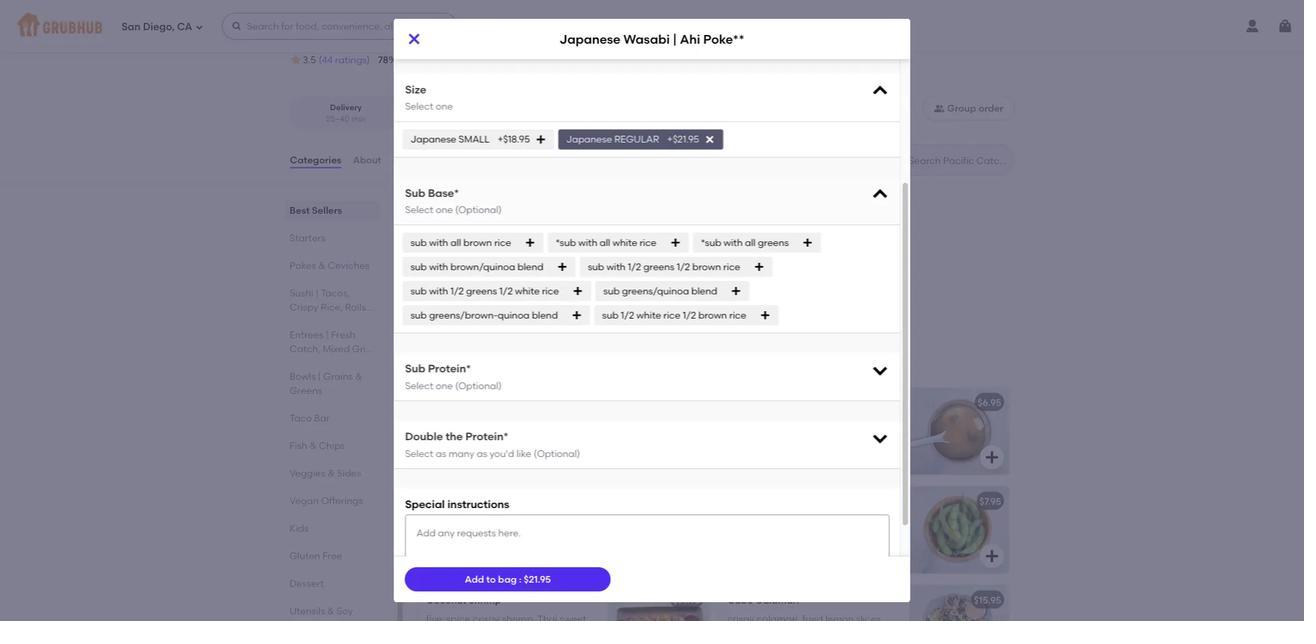 Task type: locate. For each thing, give the bounding box(es) containing it.
2 vertical spatial (optional)
[[534, 448, 580, 459]]

wasabi up wakame
[[474, 254, 509, 265]]

½ down the furikake,
[[509, 314, 517, 325]]

cucumber, inside "organic greens, shiitake mushroom, cucumber, tomato, edamame, daikon, miso dressing"
[[426, 528, 475, 539]]

$13.95
[[673, 396, 701, 408]]

min down delivery
[[352, 114, 366, 124]]

1 one from the top
[[436, 100, 453, 112]]

1 *sub from the left
[[556, 237, 576, 248]]

0 horizontal spatial jolla
[[343, 34, 366, 46]]

one inside size select one
[[436, 100, 453, 112]]

japanese up avocado,
[[425, 254, 471, 265]]

1 horizontal spatial jolla
[[463, 2, 510, 24]]

soy
[[336, 605, 353, 616]]

0 horizontal spatial *sub
[[556, 237, 576, 248]]

ste
[[393, 34, 408, 46]]

house-
[[426, 416, 458, 427]]

1 horizontal spatial best
[[416, 201, 447, 218]]

best inside 'tab'
[[289, 204, 309, 216]]

sub with brown/quinoa blend
[[410, 261, 543, 273]]

fresh
[[331, 329, 355, 340]]

2 horizontal spatial all
[[745, 237, 756, 248]]

0 vertical spatial la
[[435, 2, 458, 24]]

0 horizontal spatial min
[[352, 114, 366, 124]]

4 select from the top
[[405, 448, 433, 459]]

search icon image
[[888, 152, 904, 168]]

pacific
[[289, 2, 356, 24]]

sellers for best sellers
[[312, 204, 342, 216]]

mixed
[[425, 328, 453, 339]]

0 horizontal spatial as
[[436, 448, 446, 459]]

on
[[479, 220, 490, 232]]

1 horizontal spatial ½
[[566, 314, 574, 325]]

brown down sub greens/quinoa blend
[[698, 310, 727, 321]]

1 vertical spatial ahi
[[516, 254, 532, 265]]

sellers for best sellers most ordered on grubhub
[[450, 201, 497, 218]]

one inside sub base* select one (optional)
[[436, 204, 453, 215]]

bowls up entrees
[[299, 315, 325, 327]]

sub left base*
[[405, 186, 425, 199]]

glazed
[[728, 416, 758, 427]]

:
[[519, 574, 522, 585]]

svg image
[[195, 23, 203, 31], [871, 82, 890, 100], [802, 237, 813, 248], [557, 262, 568, 272], [754, 262, 765, 272], [731, 286, 742, 297], [760, 310, 771, 321], [984, 449, 1001, 465], [984, 548, 1001, 564]]

1/2 down avocado,
[[450, 285, 464, 297]]

2 vertical spatial brown
[[698, 310, 727, 321]]

poke**
[[704, 32, 745, 46], [534, 254, 565, 265]]

order right correct
[[604, 55, 625, 65]]

2 all from the left
[[600, 237, 610, 248]]

mixed
[[323, 343, 350, 354]]

1 vertical spatial jolla
[[343, 34, 366, 46]]

0 horizontal spatial sellers
[[312, 204, 342, 216]]

dessert
[[289, 577, 324, 589]]

starters up the pokes
[[289, 232, 325, 243]]

brown down *sub with all greens
[[692, 261, 721, 273]]

quinoa
[[498, 310, 530, 321]]

greens for sub with 1/2 greens 1/2 brown rice
[[643, 261, 674, 273]]

one for base*
[[436, 204, 453, 215]]

with for sub with 1/2 greens 1/2 brown rice
[[606, 261, 625, 273]]

0 vertical spatial bowls
[[299, 315, 325, 327]]

sub up avocado,
[[410, 261, 427, 273]]

+$18.95
[[498, 134, 530, 145]]

vegan
[[289, 495, 319, 506]]

sub up mixed
[[410, 310, 427, 321]]

& left the more
[[289, 357, 296, 368]]

japanese down 1.8
[[410, 134, 456, 145]]

sellers up the starters tab
[[312, 204, 342, 216]]

all for white
[[600, 237, 610, 248]]

one
[[436, 100, 453, 112], [436, 204, 453, 215], [436, 380, 453, 391]]

bread
[[457, 456, 485, 468]]

1 vertical spatial wasabi
[[474, 254, 509, 265]]

1 vertical spatial la
[[330, 34, 341, 46]]

one up salmon
[[436, 380, 453, 391]]

best for best sellers
[[289, 204, 309, 216]]

as
[[436, 448, 446, 459], [477, 448, 487, 459]]

2 select from the top
[[405, 204, 433, 215]]

option group containing delivery 25–40 min
[[289, 96, 520, 130]]

0 vertical spatial one
[[436, 100, 453, 112]]

reviews
[[393, 154, 430, 166]]

people icon image
[[934, 103, 945, 114]]

0 vertical spatial sub
[[405, 186, 425, 199]]

dressing
[[486, 542, 524, 553]]

1 vertical spatial order
[[979, 103, 1004, 114]]

salmon chowder* image
[[608, 387, 709, 475]]

svg image
[[1278, 18, 1294, 34], [231, 21, 242, 32], [406, 31, 422, 47], [535, 134, 546, 145], [705, 134, 715, 145], [871, 185, 890, 204], [525, 237, 535, 248], [670, 237, 681, 248], [572, 286, 583, 297], [571, 310, 582, 321], [871, 361, 890, 380], [871, 429, 890, 448]]

gluten free
[[289, 550, 342, 561]]

white down seaweed
[[515, 285, 540, 297]]

brown down on
[[463, 237, 492, 248]]

select
[[405, 100, 433, 112], [405, 204, 433, 215], [405, 380, 433, 391], [405, 448, 433, 459]]

japanese left regular
[[566, 134, 612, 145]]

one inside sub protein* select one (optional)
[[436, 380, 453, 391]]

2 sub from the top
[[405, 362, 425, 375]]

sub down *sub with all white rice
[[588, 261, 604, 273]]

seaweed
[[512, 273, 553, 284]]

select down the double
[[405, 448, 433, 459]]

starters inside tab
[[289, 232, 325, 243]]

mushroom, down soup*
[[798, 416, 849, 427]]

select up most
[[405, 204, 433, 215]]

best sellers
[[289, 204, 342, 216]]

calamari*
[[756, 594, 804, 606]]

1 horizontal spatial wasabi
[[624, 32, 670, 46]]

coconut shrimp image
[[608, 585, 709, 621]]

1 vertical spatial sub
[[405, 362, 425, 375]]

0 vertical spatial protein*
[[428, 362, 471, 375]]

1 horizontal spatial sellers
[[450, 201, 497, 218]]

1 vertical spatial starters
[[416, 356, 472, 373]]

0 vertical spatial mushroom,
[[798, 416, 849, 427]]

jolla up ratings)
[[343, 34, 366, 46]]

greens/quinoa
[[622, 285, 689, 297]]

min inside delivery 25–40 min
[[352, 114, 366, 124]]

order inside button
[[979, 103, 1004, 114]]

1 horizontal spatial order
[[979, 103, 1004, 114]]

mushroom, up edamame,
[[537, 514, 588, 526]]

blend down pickled
[[532, 310, 558, 321]]

sellers inside best sellers 'tab'
[[312, 204, 342, 216]]

1 horizontal spatial all
[[600, 237, 610, 248]]

with
[[429, 237, 448, 248], [578, 237, 597, 248], [724, 237, 743, 248], [429, 261, 448, 273], [606, 261, 625, 273], [429, 285, 448, 297], [728, 514, 747, 526]]

japanese wasabi | ahi poke** up correct order at the top of the page
[[560, 32, 745, 46]]

Search Pacific Catch - La Jolla search field
[[908, 154, 1011, 167]]

1 vertical spatial protein*
[[465, 430, 508, 443]]

categories button
[[289, 136, 342, 184]]

2 vertical spatial blend
[[532, 310, 558, 321]]

organic down the house
[[426, 514, 462, 526]]

(optional) up on
[[455, 204, 502, 215]]

with for sub with all brown rice
[[429, 237, 448, 248]]

starters tab
[[289, 231, 373, 245]]

0 vertical spatial order
[[604, 55, 625, 65]]

japanese up correct
[[560, 32, 621, 46]]

0 vertical spatial blend
[[517, 261, 543, 273]]

tacos,
[[321, 287, 350, 299]]

0 horizontal spatial mushroom,
[[537, 514, 588, 526]]

sub for sub base*
[[405, 186, 425, 199]]

mi
[[441, 114, 451, 124]]

1 horizontal spatial as
[[477, 448, 487, 459]]

salad,
[[555, 273, 583, 284]]

½ down wasabi
[[566, 314, 574, 325]]

all for greens
[[745, 237, 756, 248]]

kids tab
[[289, 521, 373, 535]]

1 horizontal spatial ahi
[[680, 32, 701, 46]]

japanese for +$21.95
[[566, 134, 612, 145]]

rice
[[494, 237, 511, 248], [639, 237, 657, 248], [723, 261, 740, 273], [542, 285, 559, 297], [663, 310, 680, 321], [729, 310, 746, 321]]

starters down mixed
[[416, 356, 472, 373]]

$18.95 +
[[671, 251, 704, 263]]

shiitake up the tomato,
[[500, 514, 535, 526]]

select up salmon
[[405, 380, 433, 391]]

base:
[[482, 314, 507, 325]]

mushroom,
[[798, 416, 849, 427], [537, 514, 588, 526]]

cucumber,
[[476, 287, 524, 298], [426, 528, 475, 539]]

coconut
[[426, 594, 467, 606]]

1 horizontal spatial shiitake
[[760, 416, 795, 427]]

& right the pokes
[[318, 260, 325, 271]]

*sub up +
[[701, 237, 721, 248]]

one up mi
[[436, 100, 453, 112]]

pacific catch - la jolla
[[289, 2, 510, 24]]

white up sub with 1/2 greens 1/2 brown rice
[[613, 237, 637, 248]]

la right 4575
[[330, 34, 341, 46]]

as left oil,
[[477, 448, 487, 459]]

2 *sub from the left
[[701, 237, 721, 248]]

+$21.95
[[667, 134, 699, 145]]

catch
[[360, 2, 418, 24]]

*sub up salad,
[[556, 237, 576, 248]]

white
[[613, 237, 637, 248], [515, 285, 540, 297], [636, 310, 661, 321]]

jolla up on
[[463, 2, 510, 24]]

best up most
[[416, 201, 447, 218]]

0 vertical spatial (optional)
[[455, 204, 502, 215]]

0 horizontal spatial order
[[604, 55, 625, 65]]

sub inside sub base* select one (optional)
[[405, 186, 425, 199]]

1 all from the left
[[450, 237, 461, 248]]

bowls up greens
[[289, 370, 315, 382]]

1 as from the left
[[436, 448, 446, 459]]

jolla
[[463, 2, 510, 24], [343, 34, 366, 46]]

0 vertical spatial organic
[[455, 328, 490, 339]]

order for group order
[[979, 103, 1004, 114]]

with for sub with brown/quinoa blend
[[429, 261, 448, 273]]

as left many
[[436, 448, 446, 459]]

bag
[[498, 574, 517, 585]]

japanese
[[560, 32, 621, 46], [410, 134, 456, 145], [566, 134, 612, 145], [425, 254, 471, 265]]

1 vertical spatial one
[[436, 204, 453, 215]]

correct order
[[572, 55, 625, 65]]

1/2 up greens/quinoa
[[628, 261, 641, 273]]

0 horizontal spatial all
[[450, 237, 461, 248]]

brown
[[463, 237, 492, 248], [692, 261, 721, 273], [698, 310, 727, 321]]

select inside sub base* select one (optional)
[[405, 204, 433, 215]]

sub with all brown rice
[[410, 237, 511, 248]]

1 vertical spatial shiitake
[[500, 514, 535, 526]]

0 vertical spatial wasabi
[[624, 32, 670, 46]]

edamame steamed
[[728, 495, 819, 507]]

0 horizontal spatial la
[[330, 34, 341, 46]]

1 vertical spatial organic
[[426, 514, 462, 526]]

one for protein*
[[436, 380, 453, 391]]

marinated
[[425, 287, 473, 298]]

protein* inside double the protein* select as many as you'd like (optional)
[[465, 430, 508, 443]]

& up by at the left
[[327, 605, 334, 616]]

blend
[[517, 261, 543, 273], [691, 285, 717, 297], [532, 310, 558, 321]]

1/2 left +
[[677, 261, 690, 273]]

grill
[[352, 343, 370, 354]]

japanese wasabi | ahi poke** up wakame
[[425, 254, 565, 265]]

sushi
[[289, 287, 313, 299]]

1 vertical spatial cucumber,
[[426, 528, 475, 539]]

(optional) inside sub protein* select one (optional)
[[455, 380, 502, 391]]

sushi | tacos, crispy rice, rolls & bowls entrees | fresh catch, mixed grill & more bowls | grains & greens
[[289, 287, 370, 396]]

0 horizontal spatial ahi
[[516, 254, 532, 265]]

select down size
[[405, 100, 433, 112]]

0 vertical spatial shiitake
[[760, 416, 795, 427]]

1 vertical spatial brown
[[692, 261, 721, 273]]

2 min from the left
[[483, 114, 498, 124]]

san diego, ca
[[122, 21, 192, 33]]

miso
[[462, 542, 484, 553]]

(optional) down gold at the bottom of the page
[[534, 448, 580, 459]]

$7.95
[[980, 495, 1002, 507]]

min right 15–25
[[483, 114, 498, 124]]

svg image inside main navigation navigation
[[195, 23, 203, 31]]

one down base*
[[436, 204, 453, 215]]

utensils
[[289, 605, 325, 616]]

best for best sellers most ordered on grubhub
[[416, 201, 447, 218]]

ca
[[177, 21, 192, 33]]

best sellers most ordered on grubhub
[[416, 201, 533, 232]]

1 ½ from the left
[[509, 314, 517, 325]]

sub up daikon
[[410, 285, 427, 297]]

1 vertical spatial poke**
[[534, 254, 565, 265]]

brown for sub 1/2 white rice 1/2 brown rice
[[698, 310, 727, 321]]

white down greens/quinoa
[[636, 310, 661, 321]]

option group
[[289, 96, 520, 130]]

la right -
[[435, 2, 458, 24]]

salad*
[[458, 495, 489, 507]]

3 one from the top
[[436, 380, 453, 391]]

(44
[[319, 54, 333, 66]]

order
[[604, 55, 625, 65], [979, 103, 1004, 114]]

organic down greens/brown-
[[455, 328, 490, 339]]

salt
[[768, 514, 784, 526]]

& right fish
[[309, 440, 316, 451]]

1 horizontal spatial min
[[483, 114, 498, 124]]

gluten free tab
[[289, 549, 373, 563]]

blend for sub greens/brown-quinoa blend
[[532, 310, 558, 321]]

blend up seaweed
[[517, 261, 543, 273]]

0 horizontal spatial ½
[[509, 314, 517, 325]]

vinaigrette
[[425, 314, 474, 325]]

3 select from the top
[[405, 380, 433, 391]]

vegan offerings tab
[[289, 493, 373, 508]]

fish & chips tab
[[289, 438, 373, 452]]

1 select from the top
[[405, 100, 433, 112]]

1 vertical spatial (optional)
[[455, 380, 502, 391]]

1 horizontal spatial *sub
[[701, 237, 721, 248]]

4575 la jolla drive ste 1160
[[306, 34, 428, 46]]

*sub
[[556, 237, 576, 248], [701, 237, 721, 248]]

0 horizontal spatial shiitake
[[500, 514, 535, 526]]

1 vertical spatial mushroom,
[[537, 514, 588, 526]]

japanese wasabi | ahi poke**
[[560, 32, 745, 46], [425, 254, 565, 265]]

sub inside sub protein* select one (optional)
[[405, 362, 425, 375]]

& right grains at bottom left
[[355, 370, 362, 382]]

sub right ginger,
[[603, 285, 620, 297]]

shiitake miso soup* image
[[909, 387, 1010, 475]]

2 vertical spatial one
[[436, 380, 453, 391]]

sellers up on
[[450, 201, 497, 218]]

(optional) inside sub base* select one (optional)
[[455, 204, 502, 215]]

wasabi up correct order at the top of the page
[[624, 32, 670, 46]]

organic inside 'avocado, wakame seaweed salad, marinated cucumber, pickled ginger, daikon sprouts, furikake, soy-wasabi vinaigrette  |  base: ½ sushi rice, ½ mixed organic greens'
[[455, 328, 490, 339]]

0 vertical spatial white
[[613, 237, 637, 248]]

utensils & soy sauce by request tab
[[289, 604, 373, 621]]

0 vertical spatial poke**
[[704, 32, 745, 46]]

1 horizontal spatial mushroom,
[[798, 416, 849, 427]]

sushi | tacos, crispy rice, rolls & bowls tab
[[289, 286, 373, 327]]

cucumber, down wakame
[[476, 287, 524, 298]]

sub for sub greens/quinoa blend
[[603, 285, 620, 297]]

fish
[[289, 440, 307, 451]]

order right group
[[979, 103, 1004, 114]]

1 sub from the top
[[405, 186, 425, 199]]

2 one from the top
[[436, 204, 453, 215]]

(optional) up chowder*
[[455, 380, 502, 391]]

2 ½ from the left
[[566, 314, 574, 325]]

best inside best sellers most ordered on grubhub
[[416, 201, 447, 218]]

sub down most
[[410, 237, 427, 248]]

wasabi
[[624, 32, 670, 46], [474, 254, 509, 265]]

0 vertical spatial japanese wasabi | ahi poke**
[[560, 32, 745, 46]]

bacon,
[[481, 429, 513, 441]]

sub down mixed
[[405, 362, 425, 375]]

more
[[299, 357, 322, 368]]

0 vertical spatial starters
[[289, 232, 325, 243]]

sub right wasabi
[[602, 310, 619, 321]]

0 vertical spatial jolla
[[463, 2, 510, 24]]

best up the starters tab
[[289, 204, 309, 216]]

avocado,
[[425, 273, 468, 284]]

0 horizontal spatial best
[[289, 204, 309, 216]]

most
[[416, 220, 438, 232]]

shiitake down miso
[[760, 416, 795, 427]]

double
[[405, 430, 443, 443]]

salmon chowder*
[[426, 396, 510, 408]]

3 all from the left
[[745, 237, 756, 248]]

sellers inside best sellers most ordered on grubhub
[[450, 201, 497, 218]]

0 vertical spatial cucumber,
[[476, 287, 524, 298]]

svg image for sub with 1/2 greens 1/2 brown rice
[[754, 262, 765, 272]]

blend down +
[[691, 285, 717, 297]]

cucumber, up daikon,
[[426, 528, 475, 539]]

0 horizontal spatial starters
[[289, 232, 325, 243]]

1 min from the left
[[352, 114, 366, 124]]

coconut shrimp
[[426, 594, 501, 606]]



Task type: vqa. For each thing, say whether or not it's contained in the screenshot.
"(Ascending)" at the right of the page
no



Task type: describe. For each thing, give the bounding box(es) containing it.
yukon
[[515, 429, 542, 441]]

| inside 'avocado, wakame seaweed salad, marinated cucumber, pickled ginger, daikon sprouts, furikake, soy-wasabi vinaigrette  |  base: ½ sushi rice, ½ mixed organic greens'
[[477, 314, 480, 325]]

entrees | fresh catch, mixed grill & more tab
[[289, 327, 373, 368]]

avocado, wakame seaweed salad, marinated cucumber, pickled ginger, daikon sprouts, furikake, soy-wasabi vinaigrette  |  base: ½ sushi rice, ½ mixed organic greens
[[425, 273, 593, 339]]

good
[[400, 55, 422, 65]]

shiitake inside "organic greens, shiitake mushroom, cucumber, tomato, edamame, daikon, miso dressing"
[[500, 514, 535, 526]]

sub base* select one (optional)
[[405, 186, 502, 215]]

chowder,
[[524, 416, 566, 427]]

good food
[[400, 55, 442, 65]]

chips
[[319, 440, 345, 451]]

sprouts,
[[458, 300, 494, 312]]

scallion
[[728, 429, 762, 441]]

made
[[458, 416, 485, 427]]

delivery
[[330, 102, 362, 112]]

you'd
[[489, 448, 514, 459]]

sub protein* select one (optional)
[[405, 362, 502, 391]]

brown for sub with 1/2 greens 1/2 brown rice
[[692, 261, 721, 273]]

15–25
[[459, 114, 481, 124]]

delivery
[[509, 55, 539, 65]]

svg image for san diego, ca
[[195, 23, 203, 31]]

sides
[[337, 467, 361, 479]]

shiitake inside glazed shiitake mushroom, soft tofu, scallion
[[760, 416, 795, 427]]

sub for sub protein*
[[405, 362, 425, 375]]

gluten
[[289, 550, 320, 561]]

to
[[487, 574, 496, 585]]

edamame steamed image
[[909, 486, 1010, 574]]

mushroom, inside "organic greens, shiitake mushroom, cucumber, tomato, edamame, daikon, miso dressing"
[[537, 514, 588, 526]]

all for brown
[[450, 237, 461, 248]]

pokes
[[289, 260, 316, 271]]

dessert tab
[[289, 576, 373, 590]]

& left the sides
[[327, 467, 335, 479]]

sub for sub with all brown rice
[[410, 237, 427, 248]]

brown/quinoa
[[450, 261, 515, 273]]

1 horizontal spatial starters
[[416, 356, 472, 373]]

add to bag : $21.95
[[465, 574, 551, 585]]

grubhub
[[492, 220, 533, 232]]

time
[[489, 55, 507, 65]]

Input item quantity number field
[[487, 20, 517, 45]]

japanese for avocado, wakame seaweed salad, marinated cucumber, pickled ginger, daikon sprouts, furikake, soy-wasabi vinaigrette  |  base: ½ sushi rice, ½ mixed organic greens
[[425, 254, 471, 265]]

house salad*
[[426, 495, 489, 507]]

house salad* image
[[608, 486, 709, 574]]

diego,
[[143, 21, 175, 33]]

-
[[423, 2, 430, 24]]

taco bar tab
[[289, 411, 373, 425]]

86
[[453, 54, 464, 66]]

group
[[948, 103, 977, 114]]

shallots,
[[537, 443, 574, 454]]

greens for sub with 1/2 greens 1/2 white rice
[[466, 285, 497, 297]]

(optional) for sub base*
[[455, 204, 502, 215]]

sub for sub 1/2 white rice 1/2 brown rice
[[602, 310, 619, 321]]

sub greens/quinoa blend
[[603, 285, 717, 297]]

fish & chips
[[289, 440, 345, 451]]

edamame,
[[516, 528, 566, 539]]

drive
[[368, 34, 391, 46]]

1 vertical spatial blend
[[691, 285, 717, 297]]

tofu,
[[871, 416, 891, 427]]

1/2 up the furikake,
[[499, 285, 513, 297]]

pickled
[[527, 287, 560, 298]]

chowder*
[[464, 396, 510, 408]]

star icon image
[[289, 53, 303, 67]]

rice,
[[544, 314, 564, 325]]

grains
[[323, 370, 353, 382]]

blend for sub with brown/quinoa blend
[[517, 261, 543, 273]]

ginger,
[[562, 287, 593, 298]]

with for *sub with all white rice
[[578, 237, 597, 248]]

with for *sub with all greens
[[724, 237, 743, 248]]

1/2 down sub greens/quinoa blend
[[683, 310, 696, 321]]

0 vertical spatial brown
[[463, 237, 492, 248]]

0 horizontal spatial wasabi
[[474, 254, 509, 265]]

1160
[[410, 34, 428, 46]]

like
[[516, 448, 531, 459]]

japanese wasabi | ahi poke** image
[[609, 242, 710, 330]]

potato,
[[426, 443, 460, 454]]

applewood
[[426, 429, 478, 441]]

about button
[[352, 136, 382, 184]]

organic inside "organic greens, shiitake mushroom, cucumber, tomato, edamame, daikon, miso dressing"
[[426, 514, 462, 526]]

select inside double the protein* select as many as you'd like (optional)
[[405, 448, 433, 459]]

group order
[[948, 103, 1004, 114]]

main navigation navigation
[[0, 0, 1305, 52]]

greens
[[289, 385, 322, 396]]

mushroom, inside glazed shiitake mushroom, soft tofu, scallion
[[798, 416, 849, 427]]

greens,
[[464, 514, 497, 526]]

(optional) inside double the protein* select as many as you'd like (optional)
[[534, 448, 580, 459]]

with for sub with 1/2 greens 1/2 white rice
[[429, 285, 448, 297]]

*sub for *sub with all greens
[[701, 237, 721, 248]]

order for correct order
[[604, 55, 625, 65]]

svg image for sub 1/2 white rice 1/2 brown rice
[[760, 310, 771, 321]]

svg image for *sub with all greens
[[802, 237, 813, 248]]

edamame
[[728, 495, 775, 507]]

on
[[475, 55, 487, 65]]

(optional) for sub protein*
[[455, 380, 502, 391]]

3.5
[[303, 54, 316, 66]]

cabo
[[728, 594, 753, 606]]

*sub for *sub with all white rice
[[556, 237, 576, 248]]

cabo calamari* image
[[909, 585, 1010, 621]]

with sea salt
[[728, 514, 784, 526]]

& down crispy
[[289, 315, 296, 327]]

svg image for sub with brown/quinoa blend
[[557, 262, 568, 272]]

sub for sub greens/brown-quinoa blend
[[410, 310, 427, 321]]

veggies & sides tab
[[289, 466, 373, 480]]

sub for sub with brown/quinoa blend
[[410, 261, 427, 273]]

2 vertical spatial white
[[636, 310, 661, 321]]

rolls
[[345, 301, 366, 313]]

about
[[353, 154, 382, 166]]

bowls | grains & greens tab
[[289, 369, 373, 397]]

japanese regular
[[566, 134, 659, 145]]

best sellers tab
[[289, 203, 373, 217]]

sub for sub with 1/2 greens 1/2 brown rice
[[588, 261, 604, 273]]

regular
[[614, 134, 659, 145]]

sauce
[[289, 619, 318, 621]]

4575 la jolla drive ste 1160 button
[[306, 33, 429, 48]]

1 vertical spatial white
[[515, 285, 540, 297]]

salmon
[[426, 396, 461, 408]]

soup*
[[791, 396, 818, 408]]

greens/brown-
[[429, 310, 498, 321]]

svg image for sub greens/quinoa blend
[[731, 286, 742, 297]]

& inside utensils & soy sauce by request
[[327, 605, 334, 616]]

& inside tab
[[318, 260, 325, 271]]

japanese for +$18.95
[[410, 134, 456, 145]]

1 vertical spatial bowls
[[289, 370, 315, 382]]

sub for sub with 1/2 greens 1/2 white rice
[[410, 285, 427, 297]]

la inside button
[[330, 34, 341, 46]]

offerings
[[321, 495, 363, 506]]

tomato,
[[478, 528, 514, 539]]

$18.95
[[671, 251, 699, 263]]

4575
[[306, 34, 327, 46]]

0 vertical spatial ahi
[[680, 32, 701, 46]]

1/2 down greens/quinoa
[[621, 310, 634, 321]]

greens inside 'avocado, wakame seaweed salad, marinated cucumber, pickled ginger, daikon sprouts, furikake, soy-wasabi vinaigrette  |  base: ½ sushi rice, ½ mixed organic greens'
[[493, 328, 524, 339]]

veggies & sides
[[289, 467, 361, 479]]

special
[[405, 498, 445, 511]]

veggies
[[289, 467, 325, 479]]

greens for *sub with all greens
[[758, 237, 789, 248]]

1 horizontal spatial poke**
[[704, 32, 745, 46]]

0 horizontal spatial poke**
[[534, 254, 565, 265]]

subscription pass image
[[289, 35, 303, 46]]

select inside sub protein* select one (optional)
[[405, 380, 433, 391]]

entrees
[[289, 329, 323, 340]]

protein* inside sub protein* select one (optional)
[[428, 362, 471, 375]]

select inside size select one
[[405, 100, 433, 112]]

lemon
[[462, 443, 491, 454]]

Special instructions text field
[[405, 514, 890, 565]]

1 horizontal spatial la
[[435, 2, 458, 24]]

cucumber, inside 'avocado, wakame seaweed salad, marinated cucumber, pickled ginger, daikon sprouts, furikake, soy-wasabi vinaigrette  |  base: ½ sushi rice, ½ mixed organic greens'
[[476, 287, 524, 298]]

gold
[[544, 429, 564, 441]]

78
[[378, 54, 389, 66]]

1 vertical spatial japanese wasabi | ahi poke**
[[425, 254, 565, 265]]

daikon
[[425, 300, 456, 312]]

2 as from the left
[[477, 448, 487, 459]]

miso
[[767, 396, 788, 408]]

pokes & ceviches tab
[[289, 258, 373, 272]]

jolla inside button
[[343, 34, 366, 46]]

min inside "pickup 1.8 mi • 15–25 min"
[[483, 114, 498, 124]]

sub greens/brown-quinoa blend
[[410, 310, 558, 321]]



